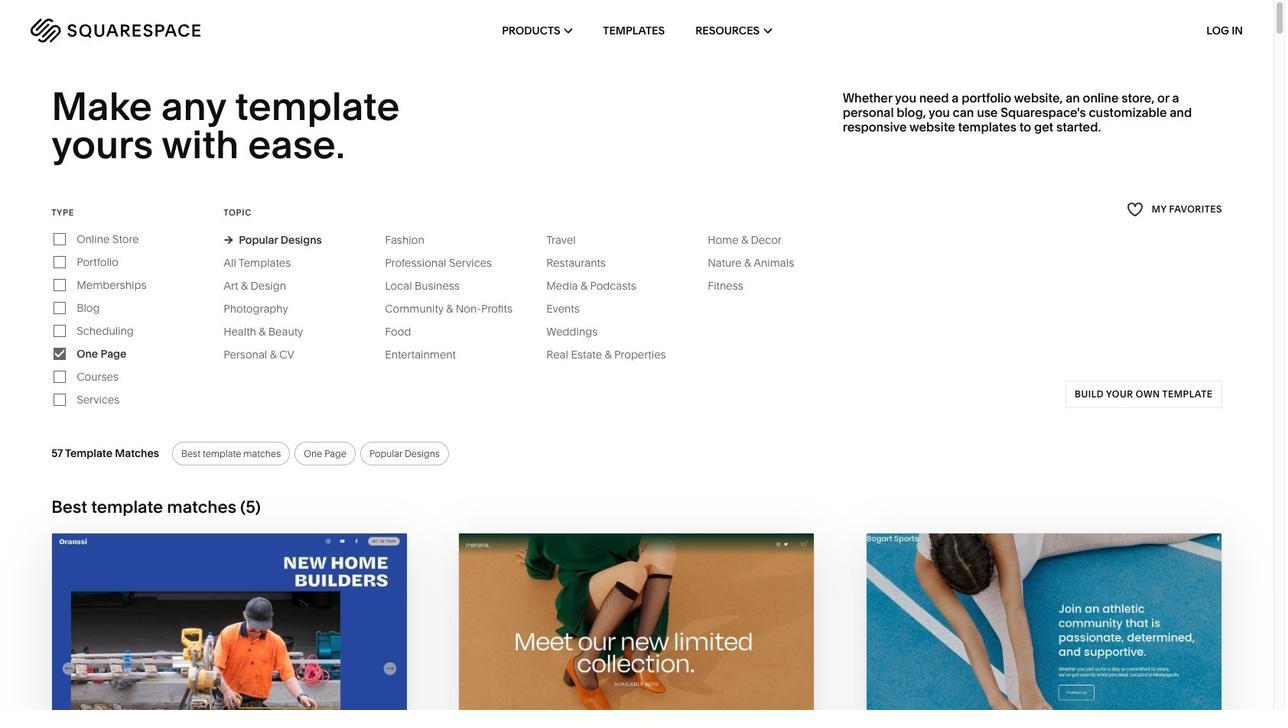 Task type: vqa. For each thing, say whether or not it's contained in the screenshot.
Oranssi image
yes



Task type: describe. For each thing, give the bounding box(es) containing it.
mariana image
[[459, 534, 814, 711]]



Task type: locate. For each thing, give the bounding box(es) containing it.
bogart image
[[866, 534, 1221, 711]]

oranssi image
[[52, 534, 407, 711]]



